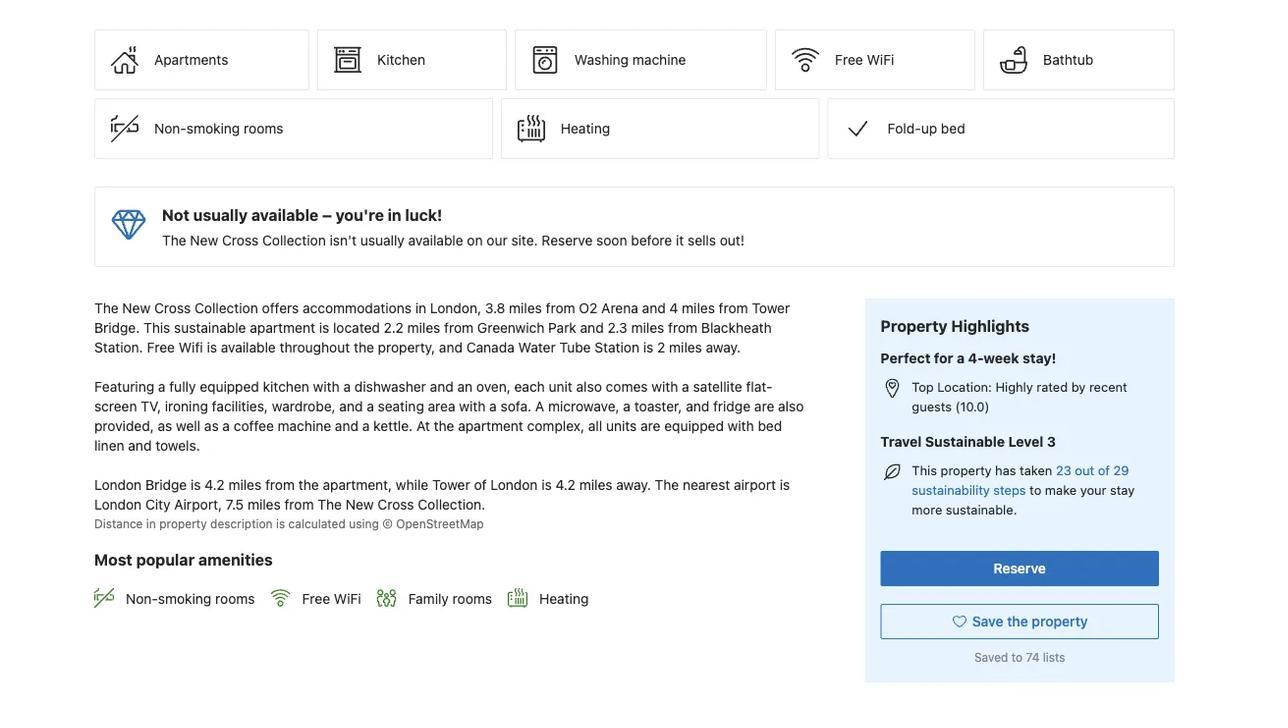 Task type: locate. For each thing, give the bounding box(es) containing it.
0 vertical spatial new
[[190, 233, 218, 249]]

rooms
[[244, 121, 284, 137], [215, 591, 255, 607], [453, 591, 493, 607]]

2 as from the left
[[204, 419, 219, 435]]

miles
[[509, 301, 542, 317], [682, 301, 715, 317], [408, 321, 441, 337], [632, 321, 665, 337], [670, 340, 703, 356], [228, 478, 262, 494], [580, 478, 613, 494], [248, 498, 281, 514]]

new
[[190, 233, 218, 249], [122, 301, 151, 317], [346, 498, 374, 514]]

2.3
[[608, 321, 628, 337]]

1 horizontal spatial 4.2
[[556, 478, 576, 494]]

1 vertical spatial bed
[[758, 419, 783, 435]]

1 horizontal spatial new
[[190, 233, 218, 249]]

apartment,
[[323, 478, 392, 494]]

new up bridge.
[[122, 301, 151, 317]]

1 vertical spatial non-smoking rooms
[[126, 591, 255, 607]]

property up sustainability
[[941, 464, 992, 479]]

and down london,
[[439, 340, 463, 356]]

1 horizontal spatial machine
[[633, 52, 687, 68]]

2 horizontal spatial cross
[[378, 498, 414, 514]]

0 vertical spatial to
[[1030, 483, 1042, 498]]

machine right the washing
[[633, 52, 687, 68]]

make
[[1046, 483, 1078, 498]]

from
[[546, 301, 576, 317], [719, 301, 749, 317], [444, 321, 474, 337], [669, 321, 698, 337], [265, 478, 295, 494], [285, 498, 314, 514]]

also up microwave,
[[577, 380, 602, 396]]

23 out of 29 sustainability steps link
[[913, 464, 1130, 498]]

1 vertical spatial new
[[122, 301, 151, 317]]

smoking
[[187, 121, 240, 137], [158, 591, 212, 607]]

water
[[519, 340, 556, 356]]

tv,
[[141, 399, 161, 415]]

1 vertical spatial also
[[779, 399, 804, 415]]

0 vertical spatial smoking
[[187, 121, 240, 137]]

0 vertical spatial apartment
[[250, 321, 315, 337]]

1 vertical spatial cross
[[154, 301, 191, 317]]

new up the using
[[346, 498, 374, 514]]

equipped
[[200, 380, 259, 396], [665, 419, 724, 435]]

2 horizontal spatial free
[[836, 52, 864, 68]]

0 vertical spatial equipped
[[200, 380, 259, 396]]

2 horizontal spatial new
[[346, 498, 374, 514]]

the new cross collection offers accommodations in london, 3.8 miles from o2 arena and 4 miles from tower bridge. this sustainable apartment is located 2.2 miles from greenwich park and 2.3 miles from blackheath station. free wifi is available throughout the property, and canada water tube station is 2 miles away. featuring a fully equipped kitchen with a dishwasher and an oven, each unit also comes with a satellite flat- screen tv, ironing facilities, wardrobe, and a seating area with a sofa. a microwave, a toaster, and fridge are also provided, as well as a coffee machine and a kettle. at the apartment complex, all units are equipped with bed linen and towels. london bridge is 4.2 miles from the apartment, while tower of london is 4.2 miles away. the nearest airport is london city airport, 7.5 miles from the new cross collection. distance in property description is calculated using © openstreetmap
[[94, 301, 808, 531]]

apartments
[[154, 52, 228, 68]]

0 vertical spatial property
[[941, 464, 992, 479]]

1 horizontal spatial equipped
[[665, 419, 724, 435]]

to left 74
[[1012, 651, 1023, 665]]

0 horizontal spatial of
[[474, 478, 487, 494]]

in inside not usually available – you're in luck! the new cross collection isn't usually available on our site. reserve soon before it sells out!
[[388, 207, 402, 225]]

with down an
[[459, 399, 486, 415]]

distance
[[94, 518, 143, 531]]

0 vertical spatial wifi
[[867, 52, 895, 68]]

and up area
[[430, 380, 454, 396]]

sells
[[688, 233, 717, 249]]

offers
[[262, 301, 299, 317]]

usually down you're
[[361, 233, 405, 249]]

2
[[658, 340, 666, 356]]

0 horizontal spatial also
[[577, 380, 602, 396]]

wifi down the using
[[334, 591, 361, 607]]

0 vertical spatial tower
[[752, 301, 790, 317]]

available left –
[[252, 207, 319, 225]]

wifi up fold-
[[867, 52, 895, 68]]

our
[[487, 233, 508, 249]]

1 horizontal spatial wifi
[[867, 52, 895, 68]]

and
[[643, 301, 666, 317], [581, 321, 604, 337], [439, 340, 463, 356], [430, 380, 454, 396], [340, 399, 363, 415], [686, 399, 710, 415], [335, 419, 359, 435], [128, 439, 152, 455]]

away. down units
[[617, 478, 651, 494]]

the
[[162, 233, 186, 249], [94, 301, 119, 317], [655, 478, 679, 494], [318, 498, 342, 514]]

in
[[388, 207, 402, 225], [416, 301, 427, 317], [146, 518, 156, 531]]

property up "lists"
[[1032, 614, 1089, 630]]

london
[[94, 478, 142, 494], [491, 478, 538, 494], [94, 498, 142, 514]]

kitchen
[[378, 52, 426, 68]]

free wifi
[[836, 52, 895, 68], [302, 591, 361, 607]]

free wifi button
[[776, 30, 976, 91]]

1 horizontal spatial apartment
[[458, 419, 524, 435]]

the
[[354, 340, 374, 356], [434, 419, 455, 435], [299, 478, 319, 494], [1008, 614, 1029, 630]]

new inside not usually available – you're in luck! the new cross collection isn't usually available on our site. reserve soon before it sells out!
[[190, 233, 218, 249]]

recent
[[1090, 380, 1128, 395]]

property down airport,
[[159, 518, 207, 531]]

description
[[210, 518, 273, 531]]

1 horizontal spatial are
[[755, 399, 775, 415]]

bridge.
[[94, 321, 140, 337]]

are down flat-
[[755, 399, 775, 415]]

fully
[[169, 380, 196, 396]]

1 horizontal spatial free wifi
[[836, 52, 895, 68]]

this up sustainability
[[913, 464, 938, 479]]

in left london,
[[416, 301, 427, 317]]

equipped up facilities,
[[200, 380, 259, 396]]

as
[[158, 419, 172, 435], [204, 419, 219, 435]]

1 4.2 from the left
[[205, 478, 225, 494]]

location:
[[938, 380, 993, 395]]

flat-
[[747, 380, 773, 396]]

2 vertical spatial available
[[221, 340, 276, 356]]

top location: highly rated by recent guests (10.0)
[[913, 380, 1128, 415]]

0 vertical spatial away.
[[706, 340, 741, 356]]

the inside not usually available – you're in luck! the new cross collection isn't usually available on our site. reserve soon before it sells out!
[[162, 233, 186, 249]]

popular
[[136, 552, 195, 570]]

2 vertical spatial property
[[1032, 614, 1089, 630]]

away.
[[706, 340, 741, 356], [617, 478, 651, 494]]

non- inside non-smoking rooms button
[[154, 121, 187, 137]]

miles down all
[[580, 478, 613, 494]]

free inside button
[[836, 52, 864, 68]]

also right fridge
[[779, 399, 804, 415]]

fold-
[[888, 121, 922, 137]]

complex,
[[527, 419, 585, 435]]

0 horizontal spatial away.
[[617, 478, 651, 494]]

1 horizontal spatial free
[[302, 591, 330, 607]]

0 vertical spatial non-smoking rooms
[[154, 121, 284, 137]]

soon
[[597, 233, 628, 249]]

0 horizontal spatial apartment
[[250, 321, 315, 337]]

available down sustainable
[[221, 340, 276, 356]]

satellite
[[693, 380, 743, 396]]

reserve up save the property button
[[994, 561, 1047, 577]]

3
[[1048, 434, 1057, 451]]

steps
[[994, 483, 1027, 498]]

collection down –
[[262, 233, 326, 249]]

0 horizontal spatial free wifi
[[302, 591, 361, 607]]

(10.0)
[[956, 400, 990, 415]]

saved to 74 lists
[[975, 651, 1066, 665]]

1 horizontal spatial reserve
[[994, 561, 1047, 577]]

0 vertical spatial non-
[[154, 121, 187, 137]]

free inside the new cross collection offers accommodations in london, 3.8 miles from o2 arena and 4 miles from tower bridge. this sustainable apartment is located 2.2 miles from greenwich park and 2.3 miles from blackheath station. free wifi is available throughout the property, and canada water tube station is 2 miles away. featuring a fully equipped kitchen with a dishwasher and an oven, each unit also comes with a satellite flat- screen tv, ironing facilities, wardrobe, and a seating area with a sofa. a microwave, a toaster, and fridge are also provided, as well as a coffee machine and a kettle. at the apartment complex, all units are equipped with bed linen and towels. london bridge is 4.2 miles from the apartment, while tower of london is 4.2 miles away. the nearest airport is london city airport, 7.5 miles from the new cross collection. distance in property description is calculated using © openstreetmap
[[147, 340, 175, 356]]

1 vertical spatial wifi
[[334, 591, 361, 607]]

4.2 down complex,
[[556, 478, 576, 494]]

1 horizontal spatial property
[[941, 464, 992, 479]]

smoking down apartments button
[[187, 121, 240, 137]]

non-smoking rooms down apartments button
[[154, 121, 284, 137]]

cross inside not usually available – you're in luck! the new cross collection isn't usually available on our site. reserve soon before it sells out!
[[222, 233, 259, 249]]

the down not
[[162, 233, 186, 249]]

0 horizontal spatial machine
[[278, 419, 331, 435]]

nearest
[[683, 478, 731, 494]]

1 horizontal spatial this
[[913, 464, 938, 479]]

property inside the new cross collection offers accommodations in london, 3.8 miles from o2 arena and 4 miles from tower bridge. this sustainable apartment is located 2.2 miles from greenwich park and 2.3 miles from blackheath station. free wifi is available throughout the property, and canada water tube station is 2 miles away. featuring a fully equipped kitchen with a dishwasher and an oven, each unit also comes with a satellite flat- screen tv, ironing facilities, wardrobe, and a seating area with a sofa. a microwave, a toaster, and fridge are also provided, as well as a coffee machine and a kettle. at the apartment complex, all units are equipped with bed linen and towels. london bridge is 4.2 miles from the apartment, while tower of london is 4.2 miles away. the nearest airport is london city airport, 7.5 miles from the new cross collection. distance in property description is calculated using © openstreetmap
[[159, 518, 207, 531]]

0 vertical spatial also
[[577, 380, 602, 396]]

this right bridge.
[[144, 321, 170, 337]]

are
[[755, 399, 775, 415], [641, 419, 661, 435]]

29
[[1114, 464, 1130, 479]]

non-smoking rooms down most popular amenities
[[126, 591, 255, 607]]

free wifi down calculated
[[302, 591, 361, 607]]

well
[[176, 419, 201, 435]]

as left well at left bottom
[[158, 419, 172, 435]]

of inside "23 out of 29 sustainability steps"
[[1099, 464, 1111, 479]]

0 vertical spatial machine
[[633, 52, 687, 68]]

in left 'luck!'
[[388, 207, 402, 225]]

0 horizontal spatial as
[[158, 419, 172, 435]]

bed inside the new cross collection offers accommodations in london, 3.8 miles from o2 arena and 4 miles from tower bridge. this sustainable apartment is located 2.2 miles from greenwich park and 2.3 miles from blackheath station. free wifi is available throughout the property, and canada water tube station is 2 miles away. featuring a fully equipped kitchen with a dishwasher and an oven, each unit also comes with a satellite flat- screen tv, ironing facilities, wardrobe, and a seating area with a sofa. a microwave, a toaster, and fridge are also provided, as well as a coffee machine and a kettle. at the apartment complex, all units are equipped with bed linen and towels. london bridge is 4.2 miles from the apartment, while tower of london is 4.2 miles away. the nearest airport is london city airport, 7.5 miles from the new cross collection. distance in property description is calculated using © openstreetmap
[[758, 419, 783, 435]]

4.2
[[205, 478, 225, 494], [556, 478, 576, 494]]

2 horizontal spatial in
[[416, 301, 427, 317]]

non-smoking rooms inside non-smoking rooms button
[[154, 121, 284, 137]]

a left fully
[[158, 380, 166, 396]]

rooms inside button
[[244, 121, 284, 137]]

1 horizontal spatial away.
[[706, 340, 741, 356]]

with up toaster,
[[652, 380, 679, 396]]

0 horizontal spatial bed
[[758, 419, 783, 435]]

0 horizontal spatial property
[[159, 518, 207, 531]]

0 horizontal spatial equipped
[[200, 380, 259, 396]]

save the property button
[[881, 605, 1160, 640]]

0 horizontal spatial tower
[[433, 478, 471, 494]]

family
[[409, 591, 449, 607]]

0 vertical spatial free
[[836, 52, 864, 68]]

1 vertical spatial free
[[147, 340, 175, 356]]

apartment down "sofa."
[[458, 419, 524, 435]]

a left satellite on the bottom right
[[682, 380, 690, 396]]

0 vertical spatial bed
[[942, 121, 966, 137]]

heating inside heating button
[[561, 121, 611, 137]]

1 horizontal spatial cross
[[222, 233, 259, 249]]

2 vertical spatial in
[[146, 518, 156, 531]]

away. down blackheath
[[706, 340, 741, 356]]

0 vertical spatial reserve
[[542, 233, 593, 249]]

is down sustainable
[[207, 340, 217, 356]]

the down area
[[434, 419, 455, 435]]

not
[[162, 207, 190, 225]]

apartment down offers at the top left
[[250, 321, 315, 337]]

in down city
[[146, 518, 156, 531]]

non- down popular
[[126, 591, 158, 607]]

2 vertical spatial cross
[[378, 498, 414, 514]]

and down satellite on the bottom right
[[686, 399, 710, 415]]

1 vertical spatial usually
[[361, 233, 405, 249]]

the up calculated
[[299, 478, 319, 494]]

0 horizontal spatial cross
[[154, 301, 191, 317]]

bed right up
[[942, 121, 966, 137]]

0 horizontal spatial this
[[144, 321, 170, 337]]

1 vertical spatial available
[[409, 233, 464, 249]]

non- down apartments
[[154, 121, 187, 137]]

of inside the new cross collection offers accommodations in london, 3.8 miles from o2 arena and 4 miles from tower bridge. this sustainable apartment is located 2.2 miles from greenwich park and 2.3 miles from blackheath station. free wifi is available throughout the property, and canada water tube station is 2 miles away. featuring a fully equipped kitchen with a dishwasher and an oven, each unit also comes with a satellite flat- screen tv, ironing facilities, wardrobe, and a seating area with a sofa. a microwave, a toaster, and fridge are also provided, as well as a coffee machine and a kettle. at the apartment complex, all units are equipped with bed linen and towels. london bridge is 4.2 miles from the apartment, while tower of london is 4.2 miles away. the nearest airport is london city airport, 7.5 miles from the new cross collection. distance in property description is calculated using © openstreetmap
[[474, 478, 487, 494]]

are down toaster,
[[641, 419, 661, 435]]

1 vertical spatial machine
[[278, 419, 331, 435]]

available down 'luck!'
[[409, 233, 464, 249]]

0 horizontal spatial 4.2
[[205, 478, 225, 494]]

is right airport
[[780, 478, 791, 494]]

2.2
[[384, 321, 404, 337]]

area
[[428, 399, 456, 415]]

a down "dishwasher"
[[367, 399, 374, 415]]

of up collection.
[[474, 478, 487, 494]]

dishwasher
[[355, 380, 426, 396]]

1 vertical spatial collection
[[195, 301, 258, 317]]

free wifi inside button
[[836, 52, 895, 68]]

0 vertical spatial free wifi
[[836, 52, 895, 68]]

0 horizontal spatial reserve
[[542, 233, 593, 249]]

machine down 'wardrobe,'
[[278, 419, 331, 435]]

tower up collection.
[[433, 478, 471, 494]]

wifi
[[867, 52, 895, 68], [334, 591, 361, 607]]

available inside the new cross collection offers accommodations in london, 3.8 miles from o2 arena and 4 miles from tower bridge. this sustainable apartment is located 2.2 miles from greenwich park and 2.3 miles from blackheath station. free wifi is available throughout the property, and canada water tube station is 2 miles away. featuring a fully equipped kitchen with a dishwasher and an oven, each unit also comes with a satellite flat- screen tv, ironing facilities, wardrobe, and a seating area with a sofa. a microwave, a toaster, and fridge are also provided, as well as a coffee machine and a kettle. at the apartment complex, all units are equipped with bed linen and towels. london bridge is 4.2 miles from the apartment, while tower of london is 4.2 miles away. the nearest airport is london city airport, 7.5 miles from the new cross collection. distance in property description is calculated using © openstreetmap
[[221, 340, 276, 356]]

1 horizontal spatial bed
[[942, 121, 966, 137]]

is down complex,
[[542, 478, 552, 494]]

to down taken
[[1030, 483, 1042, 498]]

as right well at left bottom
[[204, 419, 219, 435]]

washing machine
[[575, 52, 687, 68]]

equipped down toaster,
[[665, 419, 724, 435]]

tower up blackheath
[[752, 301, 790, 317]]

–
[[322, 207, 332, 225]]

miles up 2
[[632, 321, 665, 337]]

smoking down most popular amenities
[[158, 591, 212, 607]]

miles up 7.5
[[228, 478, 262, 494]]

kitchen button
[[318, 30, 507, 91]]

4.2 up airport,
[[205, 478, 225, 494]]

0 vertical spatial usually
[[193, 207, 248, 225]]

1 vertical spatial away.
[[617, 478, 651, 494]]

usually right not
[[193, 207, 248, 225]]

1 vertical spatial property
[[159, 518, 207, 531]]

collection
[[262, 233, 326, 249], [195, 301, 258, 317]]

free wifi up fold-
[[836, 52, 895, 68]]

machine inside the new cross collection offers accommodations in london, 3.8 miles from o2 arena and 4 miles from tower bridge. this sustainable apartment is located 2.2 miles from greenwich park and 2.3 miles from blackheath station. free wifi is available throughout the property, and canada water tube station is 2 miles away. featuring a fully equipped kitchen with a dishwasher and an oven, each unit also comes with a satellite flat- screen tv, ironing facilities, wardrobe, and a seating area with a sofa. a microwave, a toaster, and fridge are also provided, as well as a coffee machine and a kettle. at the apartment complex, all units are equipped with bed linen and towels. london bridge is 4.2 miles from the apartment, while tower of london is 4.2 miles away. the nearest airport is london city airport, 7.5 miles from the new cross collection. distance in property description is calculated using © openstreetmap
[[278, 419, 331, 435]]

0 vertical spatial collection
[[262, 233, 326, 249]]

1 horizontal spatial collection
[[262, 233, 326, 249]]

and left kettle.
[[335, 419, 359, 435]]

collection up sustainable
[[195, 301, 258, 317]]

0 vertical spatial heating
[[561, 121, 611, 137]]

the right save in the right of the page
[[1008, 614, 1029, 630]]

o2
[[579, 301, 598, 317]]

1 horizontal spatial to
[[1030, 483, 1042, 498]]

1 vertical spatial tower
[[433, 478, 471, 494]]

usually
[[193, 207, 248, 225], [361, 233, 405, 249]]

before
[[631, 233, 673, 249]]

of left 29
[[1099, 464, 1111, 479]]

miles right 2
[[670, 340, 703, 356]]

0 vertical spatial this
[[144, 321, 170, 337]]

0 vertical spatial cross
[[222, 233, 259, 249]]

1 horizontal spatial in
[[388, 207, 402, 225]]

openstreetmap
[[396, 518, 484, 531]]

2 horizontal spatial property
[[1032, 614, 1089, 630]]

property highlights
[[881, 318, 1030, 336]]

a left "dishwasher"
[[344, 380, 351, 396]]

fold-up bed button
[[828, 99, 1176, 160]]

0 horizontal spatial free
[[147, 340, 175, 356]]

new up sustainable
[[190, 233, 218, 249]]

1 horizontal spatial as
[[204, 419, 219, 435]]

sustainable
[[926, 434, 1006, 451]]

reserve right site.
[[542, 233, 593, 249]]

0 horizontal spatial usually
[[193, 207, 248, 225]]

free
[[836, 52, 864, 68], [147, 340, 175, 356], [302, 591, 330, 607]]

this property has taken
[[913, 464, 1057, 479]]

1 vertical spatial are
[[641, 419, 661, 435]]

1 vertical spatial this
[[913, 464, 938, 479]]

saved
[[975, 651, 1009, 665]]

more
[[913, 503, 943, 518]]

cross
[[222, 233, 259, 249], [154, 301, 191, 317], [378, 498, 414, 514]]

1 vertical spatial reserve
[[994, 561, 1047, 577]]

property
[[941, 464, 992, 479], [159, 518, 207, 531], [1032, 614, 1089, 630]]

bed down flat-
[[758, 419, 783, 435]]



Task type: describe. For each thing, give the bounding box(es) containing it.
toaster,
[[635, 399, 683, 415]]

1 vertical spatial heating
[[540, 591, 589, 607]]

and down "dishwasher"
[[340, 399, 363, 415]]

coffee
[[234, 419, 274, 435]]

with down fridge
[[728, 419, 755, 435]]

airport
[[734, 478, 777, 494]]

apartments button
[[94, 30, 310, 91]]

station.
[[94, 340, 143, 356]]

save
[[973, 614, 1004, 630]]

travel sustainable level  3
[[881, 434, 1057, 451]]

station
[[595, 340, 640, 356]]

most popular amenities
[[94, 552, 273, 570]]

reserve inside not usually available – you're in luck! the new cross collection isn't usually available on our site. reserve soon before it sells out!
[[542, 233, 593, 249]]

a down facilities,
[[223, 419, 230, 435]]

©
[[383, 518, 393, 531]]

2 vertical spatial new
[[346, 498, 374, 514]]

miles right 7.5
[[248, 498, 281, 514]]

0 horizontal spatial new
[[122, 301, 151, 317]]

1 horizontal spatial tower
[[752, 301, 790, 317]]

is left 2
[[644, 340, 654, 356]]

perfect
[[881, 351, 931, 367]]

reserve inside reserve button
[[994, 561, 1047, 577]]

sustainable.
[[946, 503, 1018, 518]]

smoking inside non-smoking rooms button
[[187, 121, 240, 137]]

not usually available – you're in luck! the new cross collection isn't usually available on our site. reserve soon before it sells out!
[[162, 207, 745, 249]]

kitchen
[[263, 380, 310, 396]]

23
[[1057, 464, 1072, 479]]

fold-up bed
[[888, 121, 966, 137]]

week
[[984, 351, 1020, 367]]

the down 'located'
[[354, 340, 374, 356]]

miles up greenwich
[[509, 301, 542, 317]]

seating
[[378, 399, 424, 415]]

miles right 4
[[682, 301, 715, 317]]

23 out of 29 sustainability steps
[[913, 464, 1130, 498]]

washing machine button
[[515, 30, 768, 91]]

3.8
[[485, 301, 506, 317]]

airport,
[[174, 498, 222, 514]]

collection.
[[418, 498, 486, 514]]

towels.
[[156, 439, 200, 455]]

a down oven,
[[490, 399, 497, 415]]

london,
[[430, 301, 482, 317]]

non-smoking rooms button
[[94, 99, 493, 160]]

while
[[396, 478, 429, 494]]

out!
[[720, 233, 745, 249]]

featuring
[[94, 380, 154, 396]]

blackheath
[[702, 321, 772, 337]]

1 vertical spatial apartment
[[458, 419, 524, 435]]

a
[[536, 399, 545, 415]]

lists
[[1044, 651, 1066, 665]]

4-
[[969, 351, 984, 367]]

1 vertical spatial in
[[416, 301, 427, 317]]

family rooms
[[409, 591, 493, 607]]

rated
[[1037, 380, 1069, 395]]

facilities,
[[212, 399, 268, 415]]

top
[[913, 380, 935, 395]]

sustainability
[[913, 483, 991, 498]]

to inside the to make your stay more sustainable.
[[1030, 483, 1042, 498]]

site.
[[512, 233, 538, 249]]

you're
[[336, 207, 384, 225]]

1 vertical spatial non-
[[126, 591, 158, 607]]

the up calculated
[[318, 498, 342, 514]]

0 horizontal spatial are
[[641, 419, 661, 435]]

this inside the new cross collection offers accommodations in london, 3.8 miles from o2 arena and 4 miles from tower bridge. this sustainable apartment is located 2.2 miles from greenwich park and 2.3 miles from blackheath station. free wifi is available throughout the property, and canada water tube station is 2 miles away. featuring a fully equipped kitchen with a dishwasher and an oven, each unit also comes with a satellite flat- screen tv, ironing facilities, wardrobe, and a seating area with a sofa. a microwave, a toaster, and fridge are also provided, as well as a coffee machine and a kettle. at the apartment complex, all units are equipped with bed linen and towels. london bridge is 4.2 miles from the apartment, while tower of london is 4.2 miles away. the nearest airport is london city airport, 7.5 miles from the new cross collection. distance in property description is calculated using © openstreetmap
[[144, 321, 170, 337]]

is left calculated
[[276, 518, 285, 531]]

4
[[670, 301, 679, 317]]

city
[[145, 498, 171, 514]]

is up throughout
[[319, 321, 329, 337]]

rooms right family
[[453, 591, 493, 607]]

2 4.2 from the left
[[556, 478, 576, 494]]

miles up 'property,'
[[408, 321, 441, 337]]

with up 'wardrobe,'
[[313, 380, 340, 396]]

2 vertical spatial free
[[302, 591, 330, 607]]

out
[[1076, 464, 1095, 479]]

wardrobe,
[[272, 399, 336, 415]]

it
[[676, 233, 684, 249]]

0 horizontal spatial to
[[1012, 651, 1023, 665]]

and down o2
[[581, 321, 604, 337]]

property,
[[378, 340, 436, 356]]

an
[[458, 380, 473, 396]]

a left 4-
[[957, 351, 965, 367]]

your
[[1081, 483, 1107, 498]]

calculated
[[289, 518, 346, 531]]

the up bridge.
[[94, 301, 119, 317]]

the left nearest in the bottom right of the page
[[655, 478, 679, 494]]

at
[[417, 419, 430, 435]]

wifi inside button
[[867, 52, 895, 68]]

the inside button
[[1008, 614, 1029, 630]]

all
[[589, 419, 603, 435]]

tube
[[560, 340, 591, 356]]

7.5
[[226, 498, 244, 514]]

bed inside fold-up bed button
[[942, 121, 966, 137]]

to make your stay more sustainable.
[[913, 483, 1136, 518]]

luck!
[[405, 207, 443, 225]]

guests
[[913, 400, 953, 415]]

ironing
[[165, 399, 208, 415]]

and left 4
[[643, 301, 666, 317]]

arena
[[602, 301, 639, 317]]

collection inside not usually available – you're in luck! the new cross collection isn't usually available on our site. reserve soon before it sells out!
[[262, 233, 326, 249]]

1 vertical spatial free wifi
[[302, 591, 361, 607]]

0 vertical spatial are
[[755, 399, 775, 415]]

has
[[996, 464, 1017, 479]]

throughout
[[280, 340, 350, 356]]

0 vertical spatial available
[[252, 207, 319, 225]]

1 horizontal spatial also
[[779, 399, 804, 415]]

1 vertical spatial equipped
[[665, 419, 724, 435]]

provided,
[[94, 419, 154, 435]]

property inside button
[[1032, 614, 1089, 630]]

reserve button
[[881, 552, 1160, 587]]

1 vertical spatial smoking
[[158, 591, 212, 607]]

level
[[1009, 434, 1044, 451]]

a left kettle.
[[362, 419, 370, 435]]

microwave,
[[548, 399, 620, 415]]

rooms down the amenities
[[215, 591, 255, 607]]

greenwich
[[478, 321, 545, 337]]

collection inside the new cross collection offers accommodations in london, 3.8 miles from o2 arena and 4 miles from tower bridge. this sustainable apartment is located 2.2 miles from greenwich park and 2.3 miles from blackheath station. free wifi is available throughout the property, and canada water tube station is 2 miles away. featuring a fully equipped kitchen with a dishwasher and an oven, each unit also comes with a satellite flat- screen tv, ironing facilities, wardrobe, and a seating area with a sofa. a microwave, a toaster, and fridge are also provided, as well as a coffee machine and a kettle. at the apartment complex, all units are equipped with bed linen and towels. london bridge is 4.2 miles from the apartment, while tower of london is 4.2 miles away. the nearest airport is london city airport, 7.5 miles from the new cross collection. distance in property description is calculated using © openstreetmap
[[195, 301, 258, 317]]

wifi
[[179, 340, 203, 356]]

kettle.
[[374, 419, 413, 435]]

sofa.
[[501, 399, 532, 415]]

stay
[[1111, 483, 1136, 498]]

a down 'comes'
[[624, 399, 631, 415]]

machine inside button
[[633, 52, 687, 68]]

isn't
[[330, 233, 357, 249]]

is up airport,
[[191, 478, 201, 494]]

1 as from the left
[[158, 419, 172, 435]]

for
[[935, 351, 954, 367]]

located
[[333, 321, 380, 337]]

and down provided,
[[128, 439, 152, 455]]

washing
[[575, 52, 629, 68]]

highly
[[996, 380, 1034, 395]]

linen
[[94, 439, 124, 455]]

1 horizontal spatial usually
[[361, 233, 405, 249]]

0 horizontal spatial wifi
[[334, 591, 361, 607]]

screen
[[94, 399, 137, 415]]



Task type: vqa. For each thing, say whether or not it's contained in the screenshot.
provided,
yes



